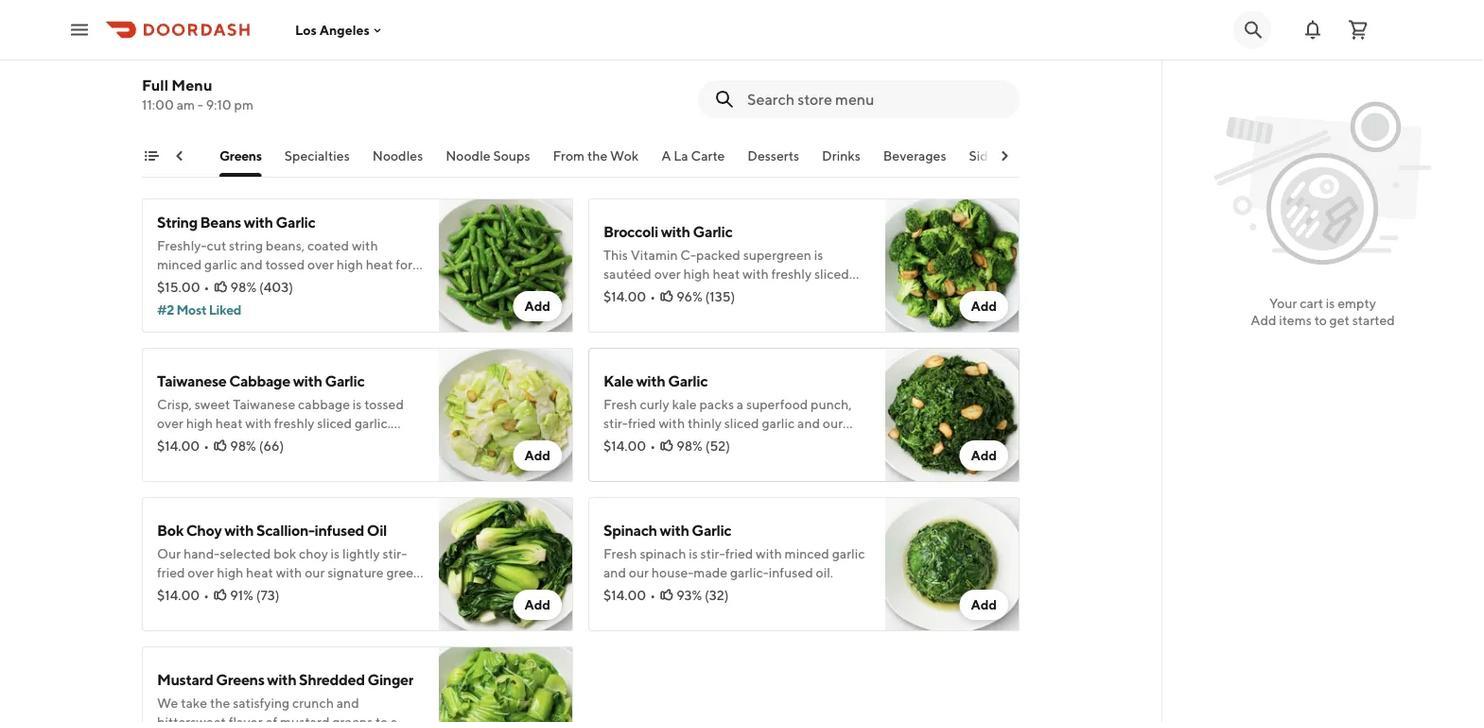 Task type: locate. For each thing, give the bounding box(es) containing it.
garlic up (32)
[[692, 522, 732, 540]]

1 horizontal spatial minced
[[785, 546, 830, 562]]

add button for broccoli with garlic
[[960, 291, 1009, 322]]

the left wok
[[588, 148, 608, 164]]

1 vertical spatial tossed
[[365, 397, 404, 413]]

$15.00 • for 98% (403)
[[157, 280, 210, 295]]

garlic inside the spinach with garlic fresh spinach is stir-fried with minced garlic and our house-made garlic-infused oil.
[[692, 522, 732, 540]]

with
[[202, 17, 228, 32], [204, 35, 230, 51], [244, 213, 273, 231], [661, 223, 691, 241], [352, 238, 378, 254], [743, 266, 769, 282], [293, 372, 322, 390], [636, 372, 666, 390], [245, 416, 272, 432], [659, 416, 685, 432], [224, 522, 254, 540], [660, 522, 689, 540], [756, 546, 782, 562], [267, 671, 296, 689]]

2 horizontal spatial sliced
[[815, 266, 850, 282]]

broccoli with garlic image
[[886, 199, 1020, 333]]

tossed inside string beans with garlic freshly-cut string beans, coated with minced garlic and tossed over high heat for a savory, umami-packed bite.
[[265, 257, 305, 273]]

a
[[342, 54, 349, 70], [415, 257, 422, 273], [737, 397, 744, 413]]

98% for string beans with garlic
[[230, 280, 257, 295]]

minced
[[157, 257, 202, 273], [785, 546, 830, 562]]

satisfying up of
[[233, 696, 290, 712]]

to
[[1315, 313, 1327, 328], [376, 715, 388, 723]]

over inside string beans with garlic freshly-cut string beans, coated with minced garlic and tossed over high heat for a savory, umami-packed bite.
[[308, 257, 334, 273]]

a for signature
[[342, 54, 349, 70]]

flavor inside mustard greens with shredded ginger we take the satisfying crunch and bittersweet flavor of mustard greens to
[[229, 715, 263, 723]]

vitamin
[[631, 247, 678, 263]]

0 vertical spatial satisfying
[[726, 285, 783, 301]]

1 horizontal spatial tossed
[[365, 397, 404, 413]]

0 vertical spatial tossed
[[265, 257, 305, 273]]

1 horizontal spatial stir-
[[701, 546, 726, 562]]

scroll menu navigation left image
[[172, 149, 187, 164]]

is inside broccoli with garlic this vitamin c-packed supergreen is sautéed over high heat with freshly sliced garlic for simple, yet satisfying flavor and crunch.
[[814, 247, 824, 263]]

0 vertical spatial to
[[1315, 313, 1327, 328]]

98% down thinly in the left of the page
[[677, 439, 703, 454]]

made
[[646, 435, 680, 450], [694, 565, 728, 581]]

2 vertical spatial infused
[[769, 565, 814, 581]]

high down sweet
[[186, 416, 213, 432]]

freshly for garlic
[[772, 266, 812, 282]]

heat for garlic
[[216, 416, 243, 432]]

1 horizontal spatial high
[[337, 257, 363, 273]]

0 vertical spatial garlic-
[[682, 435, 721, 450]]

98% left (66)
[[230, 439, 256, 454]]

0 horizontal spatial house-
[[604, 435, 646, 450]]

started
[[1353, 313, 1396, 328]]

heat inside string beans with garlic freshly-cut string beans, coated with minced garlic and tossed over high heat for a savory, umami-packed bite.
[[366, 257, 393, 273]]

garlic
[[276, 213, 316, 231], [693, 223, 733, 241], [325, 372, 365, 390], [668, 372, 708, 390], [692, 522, 732, 540]]

1 horizontal spatial house-
[[652, 565, 694, 581]]

cart
[[1300, 296, 1324, 311]]

over inside broccoli with garlic this vitamin c-packed supergreen is sautéed over high heat with freshly sliced garlic for simple, yet satisfying flavor and crunch.
[[655, 266, 681, 282]]

onion,
[[331, 35, 368, 51]]

2 vertical spatial a
[[737, 397, 744, 413]]

0 vertical spatial infused
[[721, 435, 766, 450]]

(32)
[[705, 588, 729, 604]]

2 horizontal spatial high
[[684, 266, 710, 282]]

$15.00 up most
[[157, 280, 200, 295]]

0 vertical spatial made
[[646, 435, 680, 450]]

garlic up cabbage on the left
[[325, 372, 365, 390]]

and inside mustard greens with shredded ginger we take the satisfying crunch and bittersweet flavor of mustard greens to
[[337, 696, 359, 712]]

taiwanese down cabbage
[[233, 397, 295, 413]]

1 vertical spatial fresh
[[604, 546, 637, 562]]

to left the get
[[1315, 313, 1327, 328]]

garlic up beans,
[[276, 213, 316, 231]]

1 horizontal spatial sliced
[[725, 416, 760, 432]]

0 horizontal spatial the
[[210, 696, 230, 712]]

a inside string beans with garlic freshly-cut string beans, coated with minced garlic and tossed over high heat for a savory, umami-packed bite.
[[415, 257, 422, 273]]

high inside taiwanese cabbage with garlic crisp, sweet taiwanese cabbage is tossed over high heat with freshly sliced garlic. there's nothing quite like it.
[[186, 416, 213, 432]]

sliced inside broccoli with garlic this vitamin c-packed supergreen is sautéed over high heat with freshly sliced garlic for simple, yet satisfying flavor and crunch.
[[815, 266, 850, 282]]

heat for this
[[713, 266, 740, 282]]

1 vertical spatial house-
[[652, 565, 694, 581]]

1 horizontal spatial heat
[[366, 257, 393, 273]]

greens up string at the top left of the page
[[142, 157, 209, 182]]

$14.00 down the sautéed
[[604, 289, 647, 305]]

1 horizontal spatial a
[[415, 257, 422, 273]]

0 horizontal spatial packed
[[247, 276, 291, 291]]

fresh down kale in the left of the page
[[604, 397, 637, 413]]

2 fresh from the top
[[604, 546, 637, 562]]

bok choy with scallion-infused oil image
[[439, 498, 573, 632]]

98%
[[230, 280, 257, 295], [230, 439, 256, 454], [677, 439, 703, 454]]

1 horizontal spatial satisfying
[[726, 285, 783, 301]]

1 vertical spatial satisfying
[[233, 696, 290, 712]]

is right spinach
[[689, 546, 698, 562]]

1 vertical spatial packed
[[247, 276, 291, 291]]

add for string beans with garlic
[[525, 299, 551, 314]]

high inside broccoli with garlic this vitamin c-packed supergreen is sautéed over high heat with freshly sliced garlic for simple, yet satisfying flavor and crunch.
[[684, 266, 710, 282]]

mustard greens with shredded ginger we take the satisfying crunch and bittersweet flavor of mustard greens to 
[[157, 671, 414, 723]]

packed left bite.
[[247, 276, 291, 291]]

•
[[204, 58, 210, 74], [651, 58, 656, 74], [204, 280, 210, 295], [650, 289, 656, 305], [204, 439, 209, 454], [650, 439, 656, 454], [204, 588, 209, 604], [650, 588, 656, 604]]

11:00
[[142, 97, 174, 113]]

is right cart at top right
[[1327, 296, 1336, 311]]

garlic.
[[355, 416, 391, 432]]

1 horizontal spatial infused
[[721, 435, 766, 450]]

0 horizontal spatial infused
[[315, 522, 364, 540]]

to right 'greens'
[[376, 715, 388, 723]]

1 horizontal spatial made
[[694, 565, 728, 581]]

freshly inside broccoli with garlic this vitamin c-packed supergreen is sautéed over high heat with freshly sliced garlic for simple, yet satisfying flavor and crunch.
[[772, 266, 812, 282]]

sliced
[[815, 266, 850, 282], [317, 416, 352, 432], [725, 416, 760, 432]]

1 vertical spatial oil.
[[816, 565, 834, 581]]

0 horizontal spatial satisfying
[[233, 696, 290, 712]]

is right supergreen
[[814, 247, 824, 263]]

$14.00 for spinach with garlic
[[604, 588, 647, 604]]

• right there's
[[204, 439, 209, 454]]

flavor down supergreen
[[785, 285, 819, 301]]

high down c-
[[684, 266, 710, 282]]

freshly inside taiwanese cabbage with garlic crisp, sweet taiwanese cabbage is tossed over high heat with freshly sliced garlic. there's nothing quite like it.
[[274, 416, 315, 432]]

sliced inside taiwanese cabbage with garlic crisp, sweet taiwanese cabbage is tossed over high heat with freshly sliced garlic. there's nothing quite like it.
[[317, 416, 352, 432]]

wontons
[[224, 54, 275, 70]]

full
[[142, 76, 169, 94]]

our down punch, in the right of the page
[[823, 416, 843, 432]]

$14.00 • down crisp,
[[157, 439, 209, 454]]

over for garlic
[[157, 416, 184, 432]]

add button
[[960, 61, 1009, 91], [513, 291, 562, 322], [960, 291, 1009, 322], [513, 441, 562, 471], [960, 441, 1009, 471], [513, 590, 562, 621], [960, 590, 1009, 621]]

fan
[[352, 54, 371, 70]]

menu
[[172, 76, 212, 94]]

1 vertical spatial flavor
[[229, 715, 263, 723]]

add button for string beans with garlic
[[513, 291, 562, 322]]

1 vertical spatial a
[[415, 257, 422, 273]]

(52)
[[706, 439, 731, 454]]

1 vertical spatial to
[[376, 715, 388, 723]]

for inside string beans with garlic freshly-cut string beans, coated with minced garlic and tossed over high heat for a savory, umami-packed bite.
[[396, 257, 413, 273]]

$15.00 • for 100% (20)
[[604, 58, 656, 74]]

heat inside taiwanese cabbage with garlic crisp, sweet taiwanese cabbage is tossed over high heat with freshly sliced garlic. there's nothing quite like it.
[[216, 416, 243, 432]]

1 horizontal spatial over
[[308, 257, 334, 273]]

garlic inside broccoli with garlic this vitamin c-packed supergreen is sautéed over high heat with freshly sliced garlic for simple, yet satisfying flavor and crunch.
[[604, 285, 637, 301]]

$15.00 left 100%
[[604, 58, 647, 74]]

made down curly
[[646, 435, 680, 450]]

heat inside broccoli with garlic this vitamin c-packed supergreen is sautéed over high heat with freshly sliced garlic for simple, yet satisfying flavor and crunch.
[[713, 266, 740, 282]]

house- down spinach
[[652, 565, 694, 581]]

specialties
[[285, 148, 350, 164]]

1 horizontal spatial flavor
[[785, 285, 819, 301]]

is up garlic.
[[353, 397, 362, 413]]

0 horizontal spatial sliced
[[317, 416, 352, 432]]

garlic inside kale with garlic fresh curly kale packs a superfood punch, stir-fried with thinly sliced garlic and our house-made garlic-infused oil.
[[668, 372, 708, 390]]

• left 93%
[[650, 588, 656, 604]]

shredded
[[299, 671, 365, 689]]

greens right mustard
[[216, 671, 264, 689]]

$14.00 • down spinach
[[604, 588, 656, 604]]

garlic-
[[682, 435, 721, 450], [730, 565, 769, 581]]

0 vertical spatial freshly
[[772, 266, 812, 282]]

1 horizontal spatial taiwanese
[[233, 397, 295, 413]]

high inside string beans with garlic freshly-cut string beans, coated with minced garlic and tossed over high heat for a savory, umami-packed bite.
[[337, 257, 363, 273]]

garlic- inside kale with garlic fresh curly kale packs a superfood punch, stir-fried with thinly sliced garlic and our house-made garlic-infused oil.
[[682, 435, 721, 450]]

0 horizontal spatial flavor
[[229, 715, 263, 723]]

1 vertical spatial minced
[[785, 546, 830, 562]]

2 horizontal spatial heat
[[713, 266, 740, 282]]

desserts
[[748, 148, 800, 164]]

$15.00 • up the menu
[[157, 58, 210, 74]]

garlic inside broccoli with garlic this vitamin c-packed supergreen is sautéed over high heat with freshly sliced garlic for simple, yet satisfying flavor and crunch.
[[693, 223, 733, 241]]

fresh inside kale with garlic fresh curly kale packs a superfood punch, stir-fried with thinly sliced garlic and our house-made garlic-infused oil.
[[604, 397, 637, 413]]

0 horizontal spatial taiwanese
[[157, 372, 227, 390]]

and inside broccoli with garlic this vitamin c-packed supergreen is sautéed over high heat with freshly sliced garlic for simple, yet satisfying flavor and crunch.
[[822, 285, 845, 301]]

1 vertical spatial for
[[639, 285, 656, 301]]

garlic inside string beans with garlic freshly-cut string beans, coated with minced garlic and tossed over high heat for a savory, umami-packed bite.
[[205, 257, 237, 273]]

add
[[971, 68, 997, 83], [525, 299, 551, 314], [971, 299, 997, 314], [1251, 313, 1277, 328], [525, 448, 551, 464], [971, 448, 997, 464], [525, 598, 551, 613], [971, 598, 997, 613]]

• left simple,
[[650, 289, 656, 305]]

garlic up kale
[[668, 372, 708, 390]]

notification bell image
[[1302, 18, 1325, 41]]

$15.00 down the topped
[[157, 58, 200, 74]]

punch,
[[811, 397, 852, 413]]

0 horizontal spatial heat
[[216, 416, 243, 432]]

$14.00 for taiwanese cabbage with garlic
[[157, 439, 200, 454]]

is
[[814, 247, 824, 263], [1327, 296, 1336, 311], [353, 397, 362, 413], [689, 546, 698, 562]]

0 vertical spatial fried
[[628, 416, 656, 432]]

$14.00 • for kale with garlic
[[604, 439, 656, 454]]

is inside the spinach with garlic fresh spinach is stir-fried with minced garlic and our house-made garlic-infused oil.
[[689, 546, 698, 562]]

spinach with garlic image
[[886, 498, 1020, 632]]

carte
[[692, 148, 726, 164]]

$14.00 down crisp,
[[157, 439, 200, 454]]

0 horizontal spatial made
[[646, 435, 680, 450]]

sauce
[[346, 17, 381, 32]]

noodle
[[446, 148, 491, 164]]

98% (52)
[[677, 439, 731, 454]]

#2
[[157, 302, 174, 318]]

1 horizontal spatial packed
[[696, 247, 741, 263]]

0 horizontal spatial minced
[[157, 257, 202, 273]]

0 vertical spatial minced
[[157, 257, 202, 273]]

0 vertical spatial oil.
[[768, 435, 786, 450]]

the inside mustard greens with shredded ginger we take the satisfying crunch and bittersweet flavor of mustard greens to
[[210, 696, 230, 712]]

$14.00 for bok choy with scallion-infused oil
[[157, 588, 200, 604]]

high
[[337, 257, 363, 273], [684, 266, 710, 282], [186, 416, 213, 432]]

greens
[[220, 148, 262, 164], [142, 157, 209, 182], [216, 671, 264, 689]]

1 horizontal spatial to
[[1315, 313, 1327, 328]]

curly
[[640, 397, 670, 413]]

the right take
[[210, 696, 230, 712]]

$14.00
[[604, 289, 647, 305], [157, 439, 200, 454], [604, 439, 647, 454], [157, 588, 200, 604], [604, 588, 647, 604]]

bok
[[157, 522, 184, 540]]

stir- up (32)
[[701, 546, 726, 562]]

0 vertical spatial fresh
[[604, 397, 637, 413]]

93%
[[677, 588, 702, 604]]

high down coated
[[337, 257, 363, 273]]

freshly up like
[[274, 416, 315, 432]]

a left string beans with garlic image
[[415, 257, 422, 273]]

flavor left of
[[229, 715, 263, 723]]

the
[[588, 148, 608, 164], [210, 696, 230, 712]]

freshly down supergreen
[[772, 266, 812, 282]]

100%
[[677, 58, 711, 74]]

0 horizontal spatial high
[[186, 416, 213, 432]]

$14.00 for broccoli with garlic
[[604, 289, 647, 305]]

stir- down kale in the left of the page
[[604, 416, 628, 432]]

0 horizontal spatial to
[[376, 715, 388, 723]]

0 vertical spatial house-
[[604, 435, 646, 450]]

2 horizontal spatial over
[[655, 266, 681, 282]]

fried up (32)
[[726, 546, 754, 562]]

$14.00 down curly
[[604, 439, 647, 454]]

96%
[[677, 289, 703, 305]]

1 vertical spatial fried
[[726, 546, 754, 562]]

a inside served with our signature spicy sauce and topped with garlic and green onion, our handmade wontons are always a fan favorite.
[[342, 54, 349, 70]]

0 horizontal spatial over
[[157, 416, 184, 432]]

0 horizontal spatial garlic-
[[682, 435, 721, 450]]

made up (32)
[[694, 565, 728, 581]]

your
[[1270, 296, 1298, 311]]

0 vertical spatial a
[[342, 54, 349, 70]]

• left 91%
[[204, 588, 209, 604]]

oil.
[[768, 435, 786, 450], [816, 565, 834, 581]]

0 items, open order cart image
[[1348, 18, 1370, 41]]

show menu categories image
[[144, 149, 159, 164]]

93% (32)
[[677, 588, 729, 604]]

mustard greens with shredded ginger image
[[439, 647, 573, 723]]

it.
[[311, 435, 322, 450]]

0 vertical spatial flavor
[[785, 285, 819, 301]]

$15.00 • up most
[[157, 280, 210, 295]]

1 vertical spatial taiwanese
[[233, 397, 295, 413]]

$15.00 • left 100%
[[604, 58, 656, 74]]

91%
[[230, 588, 254, 604]]

1 horizontal spatial garlic-
[[730, 565, 769, 581]]

1 horizontal spatial the
[[588, 148, 608, 164]]

stir- inside the spinach with garlic fresh spinach is stir-fried with minced garlic and our house-made garlic-infused oil.
[[701, 546, 726, 562]]

and inside kale with garlic fresh curly kale packs a superfood punch, stir-fried with thinly sliced garlic and our house-made garlic-infused oil.
[[798, 416, 820, 432]]

fried down curly
[[628, 416, 656, 432]]

house- down curly
[[604, 435, 646, 450]]

0 horizontal spatial oil.
[[768, 435, 786, 450]]

nothing
[[203, 435, 250, 450]]

1 vertical spatial made
[[694, 565, 728, 581]]

0 horizontal spatial tossed
[[265, 257, 305, 273]]

garlic- inside the spinach with garlic fresh spinach is stir-fried with minced garlic and our house-made garlic-infused oil.
[[730, 565, 769, 581]]

1 horizontal spatial for
[[639, 285, 656, 301]]

garlic up c-
[[693, 223, 733, 241]]

1 vertical spatial the
[[210, 696, 230, 712]]

$14.00 • for taiwanese cabbage with garlic
[[157, 439, 209, 454]]

our inside kale with garlic fresh curly kale packs a superfood punch, stir-fried with thinly sliced garlic and our house-made garlic-infused oil.
[[823, 416, 843, 432]]

spinach
[[604, 522, 657, 540]]

$14.00 • down curly
[[604, 439, 656, 454]]

superfood
[[747, 397, 808, 413]]

$14.00 down spinach
[[604, 588, 647, 604]]

garlic for broccoli with garlic
[[693, 223, 733, 241]]

1 fresh from the top
[[604, 397, 637, 413]]

1 horizontal spatial oil.
[[816, 565, 834, 581]]

for inside broccoli with garlic this vitamin c-packed supergreen is sautéed over high heat with freshly sliced garlic for simple, yet satisfying flavor and crunch.
[[639, 285, 656, 301]]

bittersweet
[[157, 715, 226, 723]]

2 horizontal spatial a
[[737, 397, 744, 413]]

liked
[[209, 302, 241, 318]]

yet
[[704, 285, 723, 301]]

spinach with garlic fresh spinach is stir-fried with minced garlic and our house-made garlic-infused oil.
[[604, 522, 865, 581]]

98% up liked
[[230, 280, 257, 295]]

favorite.
[[374, 54, 423, 70]]

a right packs
[[737, 397, 744, 413]]

(403)
[[259, 280, 293, 295]]

0 vertical spatial taiwanese
[[157, 372, 227, 390]]

$14.00 • down the sautéed
[[604, 289, 656, 305]]

add button for spinach with garlic
[[960, 590, 1009, 621]]

cabbage
[[229, 372, 290, 390]]

our down spinach
[[629, 565, 649, 581]]

made inside the spinach with garlic fresh spinach is stir-fried with minced garlic and our house-made garlic-infused oil.
[[694, 565, 728, 581]]

• up "#2 most liked"
[[204, 280, 210, 295]]

made inside kale with garlic fresh curly kale packs a superfood punch, stir-fried with thinly sliced garlic and our house-made garlic-infused oil.
[[646, 435, 680, 450]]

0 horizontal spatial fried
[[628, 416, 656, 432]]

1 horizontal spatial freshly
[[772, 266, 812, 282]]

0 horizontal spatial for
[[396, 257, 413, 273]]

• left 100%
[[651, 58, 656, 74]]

satisfying right the yet
[[726, 285, 783, 301]]

1 vertical spatial stir-
[[701, 546, 726, 562]]

0 horizontal spatial freshly
[[274, 416, 315, 432]]

0 vertical spatial stir-
[[604, 416, 628, 432]]

sliced for garlic
[[815, 266, 850, 282]]

over inside taiwanese cabbage with garlic crisp, sweet taiwanese cabbage is tossed over high heat with freshly sliced garlic. there's nothing quite like it.
[[157, 416, 184, 432]]

add inside your cart is empty add items to get started
[[1251, 313, 1277, 328]]

over up simple,
[[655, 266, 681, 282]]

0 vertical spatial the
[[588, 148, 608, 164]]

1 vertical spatial garlic-
[[730, 565, 769, 581]]

9:10
[[206, 97, 232, 113]]

0 vertical spatial for
[[396, 257, 413, 273]]

over down crisp,
[[157, 416, 184, 432]]

0 vertical spatial packed
[[696, 247, 741, 263]]

satisfying inside broccoli with garlic this vitamin c-packed supergreen is sautéed over high heat with freshly sliced garlic for simple, yet satisfying flavor and crunch.
[[726, 285, 783, 301]]

wok
[[611, 148, 639, 164]]

fresh inside the spinach with garlic fresh spinach is stir-fried with minced garlic and our house-made garlic-infused oil.
[[604, 546, 637, 562]]

1 vertical spatial freshly
[[274, 416, 315, 432]]

high for garlic
[[186, 416, 213, 432]]

fresh
[[604, 397, 637, 413], [604, 546, 637, 562]]

• down curly
[[650, 439, 656, 454]]

$14.00 • left 91%
[[157, 588, 209, 604]]

• up the menu
[[204, 58, 210, 74]]

oil. inside the spinach with garlic fresh spinach is stir-fried with minced garlic and our house-made garlic-infused oil.
[[816, 565, 834, 581]]

fresh down spinach
[[604, 546, 637, 562]]

2 horizontal spatial infused
[[769, 565, 814, 581]]

1 horizontal spatial fried
[[726, 546, 754, 562]]

$14.00 left 91%
[[157, 588, 200, 604]]

packed up the yet
[[696, 247, 741, 263]]

• for kale with garlic
[[650, 439, 656, 454]]

over down coated
[[308, 257, 334, 273]]

high for this
[[684, 266, 710, 282]]

• for bok choy with scallion-infused oil
[[204, 588, 209, 604]]

tossed down beans,
[[265, 257, 305, 273]]

a left 'fan'
[[342, 54, 349, 70]]

coated
[[308, 238, 349, 254]]

0 horizontal spatial stir-
[[604, 416, 628, 432]]

taiwanese cabbage with garlic image
[[439, 348, 573, 483]]

0 horizontal spatial a
[[342, 54, 349, 70]]

tossed up garlic.
[[365, 397, 404, 413]]

taiwanese up crisp,
[[157, 372, 227, 390]]

• for taiwanese cabbage with garlic
[[204, 439, 209, 454]]

Item Search search field
[[748, 89, 1005, 110]]



Task type: describe. For each thing, give the bounding box(es) containing it.
crisp,
[[157, 397, 192, 413]]

and inside the spinach with garlic fresh spinach is stir-fried with minced garlic and our house-made garlic-infused oil.
[[604, 565, 626, 581]]

sliced for with
[[317, 416, 352, 432]]

greens inside mustard greens with shredded ginger we take the satisfying crunch and bittersweet flavor of mustard greens to
[[216, 671, 264, 689]]

cabbage
[[298, 397, 350, 413]]

garlic inside taiwanese cabbage with garlic crisp, sweet taiwanese cabbage is tossed over high heat with freshly sliced garlic. there's nothing quite like it.
[[325, 372, 365, 390]]

served with our signature spicy sauce and topped with garlic and green onion, our handmade wontons are always a fan favorite.
[[157, 17, 423, 70]]

garlic inside kale with garlic fresh curly kale packs a superfood punch, stir-fried with thinly sliced garlic and our house-made garlic-infused oil.
[[762, 416, 795, 432]]

crunch.
[[604, 304, 648, 320]]

$15.00 • for 97% (40)
[[157, 58, 210, 74]]

91% (73)
[[230, 588, 280, 604]]

kale
[[604, 372, 634, 390]]

supergreen
[[743, 247, 812, 263]]

97%
[[230, 58, 255, 74]]

scroll menu navigation right image
[[997, 149, 1013, 164]]

fresh for kale
[[604, 397, 637, 413]]

sautéed
[[604, 266, 652, 282]]

stir- inside kale with garlic fresh curly kale packs a superfood punch, stir-fried with thinly sliced garlic and our house-made garlic-infused oil.
[[604, 416, 628, 432]]

there's
[[157, 435, 201, 450]]

to inside mustard greens with shredded ginger we take the satisfying crunch and bittersweet flavor of mustard greens to
[[376, 715, 388, 723]]

1 vertical spatial infused
[[315, 522, 364, 540]]

infused inside the spinach with garlic fresh spinach is stir-fried with minced garlic and our house-made garlic-infused oil.
[[769, 565, 814, 581]]

freshly-
[[157, 238, 207, 254]]

from the wok
[[554, 148, 639, 164]]

beverages
[[884, 148, 947, 164]]

we
[[157, 696, 178, 712]]

$14.00 • for spinach with garlic
[[604, 588, 656, 604]]

garlic for kale with garlic
[[668, 372, 708, 390]]

$14.00 • for broccoli with garlic
[[604, 289, 656, 305]]

our down sauce
[[371, 35, 391, 51]]

los
[[295, 22, 317, 38]]

bok choy with scallion-infused oil
[[157, 522, 387, 540]]

los angeles
[[295, 22, 370, 38]]

for for garlic
[[396, 257, 413, 273]]

string beans with garlic freshly-cut string beans, coated with minced garlic and tossed over high heat for a savory, umami-packed bite.
[[157, 213, 422, 291]]

add for bok choy with scallion-infused oil
[[525, 598, 551, 613]]

wontons
[[142, 148, 197, 164]]

-
[[198, 97, 203, 113]]

98% for taiwanese cabbage with garlic
[[230, 439, 256, 454]]

$15.00 for 100%
[[604, 58, 647, 74]]

sides
[[970, 148, 1002, 164]]

specialties button
[[285, 147, 350, 177]]

vegetable & kurobuta pork wonton soup (8 each) image
[[886, 0, 1020, 102]]

beans
[[200, 213, 241, 231]]

#2 most liked
[[157, 302, 241, 318]]

infused inside kale with garlic fresh curly kale packs a superfood punch, stir-fried with thinly sliced garlic and our house-made garlic-infused oil.
[[721, 435, 766, 450]]

taiwanese cabbage with garlic crisp, sweet taiwanese cabbage is tossed over high heat with freshly sliced garlic. there's nothing quite like it.
[[157, 372, 404, 450]]

from the wok button
[[554, 147, 639, 177]]

flavor inside broccoli with garlic this vitamin c-packed supergreen is sautéed over high heat with freshly sliced garlic for simple, yet satisfying flavor and crunch.
[[785, 285, 819, 301]]

cut
[[207, 238, 226, 254]]

garlic inside string beans with garlic freshly-cut string beans, coated with minced garlic and tossed over high heat for a savory, umami-packed bite.
[[276, 213, 316, 231]]

garlic for spinach with garlic
[[692, 522, 732, 540]]

open menu image
[[68, 18, 91, 41]]

of
[[265, 715, 278, 723]]

string
[[229, 238, 263, 254]]

items
[[1280, 313, 1312, 328]]

quite
[[253, 435, 284, 450]]

freshly for with
[[274, 416, 315, 432]]

kale with garlic image
[[886, 348, 1020, 483]]

minced inside the spinach with garlic fresh spinach is stir-fried with minced garlic and our house-made garlic-infused oil.
[[785, 546, 830, 562]]

100% (20)
[[677, 58, 740, 74]]

packed inside string beans with garlic freshly-cut string beans, coated with minced garlic and tossed over high heat for a savory, umami-packed bite.
[[247, 276, 291, 291]]

a
[[662, 148, 672, 164]]

this
[[604, 247, 628, 263]]

is inside your cart is empty add items to get started
[[1327, 296, 1336, 311]]

string beans with garlic image
[[439, 199, 573, 333]]

$14.00 for kale with garlic
[[604, 439, 647, 454]]

garlic inside served with our signature spicy sauce and topped with garlic and green onion, our handmade wontons are always a fan favorite.
[[232, 35, 265, 51]]

oil
[[367, 522, 387, 540]]

minced inside string beans with garlic freshly-cut string beans, coated with minced garlic and tossed over high heat for a savory, umami-packed bite.
[[157, 257, 202, 273]]

98% for kale with garlic
[[677, 439, 703, 454]]

• for broccoli with garlic
[[650, 289, 656, 305]]

beans,
[[266, 238, 305, 254]]

am
[[177, 97, 195, 113]]

sweet
[[195, 397, 230, 413]]

(66)
[[259, 439, 284, 454]]

add for kale with garlic
[[971, 448, 997, 464]]

noodle soups
[[446, 148, 531, 164]]

is inside taiwanese cabbage with garlic crisp, sweet taiwanese cabbage is tossed over high heat with freshly sliced garlic. there's nothing quite like it.
[[353, 397, 362, 413]]

c-
[[681, 247, 696, 263]]

and inside string beans with garlic freshly-cut string beans, coated with minced garlic and tossed over high heat for a savory, umami-packed bite.
[[240, 257, 263, 273]]

packed inside broccoli with garlic this vitamin c-packed supergreen is sautéed over high heat with freshly sliced garlic for simple, yet satisfying flavor and crunch.
[[696, 247, 741, 263]]

beverages button
[[884, 147, 947, 177]]

a inside kale with garlic fresh curly kale packs a superfood punch, stir-fried with thinly sliced garlic and our house-made garlic-infused oil.
[[737, 397, 744, 413]]

our up wontons
[[231, 17, 251, 32]]

garlic inside the spinach with garlic fresh spinach is stir-fried with minced garlic and our house-made garlic-infused oil.
[[832, 546, 865, 562]]

add button for bok choy with scallion-infused oil
[[513, 590, 562, 621]]

fried inside kale with garlic fresh curly kale packs a superfood punch, stir-fried with thinly sliced garlic and our house-made garlic-infused oil.
[[628, 416, 656, 432]]

greens down pm
[[220, 148, 262, 164]]

spicy
[[313, 17, 343, 32]]

• for string beans with garlic
[[204, 280, 210, 295]]

handmade
[[157, 54, 221, 70]]

mustard
[[280, 715, 330, 723]]

umami-
[[201, 276, 247, 291]]

desserts button
[[748, 147, 800, 177]]

$14.00 • for bok choy with scallion-infused oil
[[157, 588, 209, 604]]

house- inside kale with garlic fresh curly kale packs a superfood punch, stir-fried with thinly sliced garlic and our house-made garlic-infused oil.
[[604, 435, 646, 450]]

string
[[157, 213, 198, 231]]

$15.00 for 97%
[[157, 58, 200, 74]]

scallion-
[[256, 522, 315, 540]]

satisfying inside mustard greens with shredded ginger we take the satisfying crunch and bittersweet flavor of mustard greens to
[[233, 696, 290, 712]]

noodle soups button
[[446, 147, 531, 177]]

kale with garlic fresh curly kale packs a superfood punch, stir-fried with thinly sliced garlic and our house-made garlic-infused oil.
[[604, 372, 852, 450]]

angeles
[[320, 22, 370, 38]]

(20)
[[714, 58, 740, 74]]

add for broccoli with garlic
[[971, 299, 997, 314]]

soups
[[494, 148, 531, 164]]

mustard
[[157, 671, 213, 689]]

(73)
[[256, 588, 280, 604]]

sides button
[[970, 147, 1002, 177]]

most
[[176, 302, 206, 318]]

crunch
[[292, 696, 334, 712]]

fresh for spinach
[[604, 546, 637, 562]]

add button for kale with garlic
[[960, 441, 1009, 471]]

for for this
[[639, 285, 656, 301]]

over for this
[[655, 266, 681, 282]]

take
[[181, 696, 207, 712]]

thinly
[[688, 416, 722, 432]]

a for garlic
[[415, 257, 422, 273]]

tossed inside taiwanese cabbage with garlic crisp, sweet taiwanese cabbage is tossed over high heat with freshly sliced garlic. there's nothing quite like it.
[[365, 397, 404, 413]]

spinach
[[640, 546, 686, 562]]

pm
[[234, 97, 254, 113]]

full menu 11:00 am - 9:10 pm
[[142, 76, 254, 113]]

get
[[1330, 313, 1350, 328]]

to inside your cart is empty add items to get started
[[1315, 313, 1327, 328]]

kale
[[672, 397, 697, 413]]

drinks button
[[823, 147, 861, 177]]

(135)
[[706, 289, 736, 305]]

• for spinach with garlic
[[650, 588, 656, 604]]

fried inside the spinach with garlic fresh spinach is stir-fried with minced garlic and our house-made garlic-infused oil.
[[726, 546, 754, 562]]

sliced inside kale with garlic fresh curly kale packs a superfood punch, stir-fried with thinly sliced garlic and our house-made garlic-infused oil.
[[725, 416, 760, 432]]

$15.00 for 98%
[[157, 280, 200, 295]]

with inside mustard greens with shredded ginger we take the satisfying crunch and bittersweet flavor of mustard greens to
[[267, 671, 296, 689]]

bite.
[[294, 276, 321, 291]]

our inside the spinach with garlic fresh spinach is stir-fried with minced garlic and our house-made garlic-infused oil.
[[629, 565, 649, 581]]

oil. inside kale with garlic fresh curly kale packs a superfood punch, stir-fried with thinly sliced garlic and our house-made garlic-infused oil.
[[768, 435, 786, 450]]

greens
[[332, 715, 373, 723]]

add for taiwanese cabbage with garlic
[[525, 448, 551, 464]]

ginger
[[368, 671, 414, 689]]

empty
[[1338, 296, 1377, 311]]

the inside button
[[588, 148, 608, 164]]

98% (66)
[[230, 439, 284, 454]]

vegetable & kurobuta pork spicy wontons (8 each) image
[[439, 0, 573, 102]]

98% (403)
[[230, 280, 293, 295]]

add for spinach with garlic
[[971, 598, 997, 613]]

add button for taiwanese cabbage with garlic
[[513, 441, 562, 471]]

house- inside the spinach with garlic fresh spinach is stir-fried with minced garlic and our house-made garlic-infused oil.
[[652, 565, 694, 581]]



Task type: vqa. For each thing, say whether or not it's contained in the screenshot.
8" inside STRAWBERRY SHORTCAKE- WHOLE 8" $42.00
no



